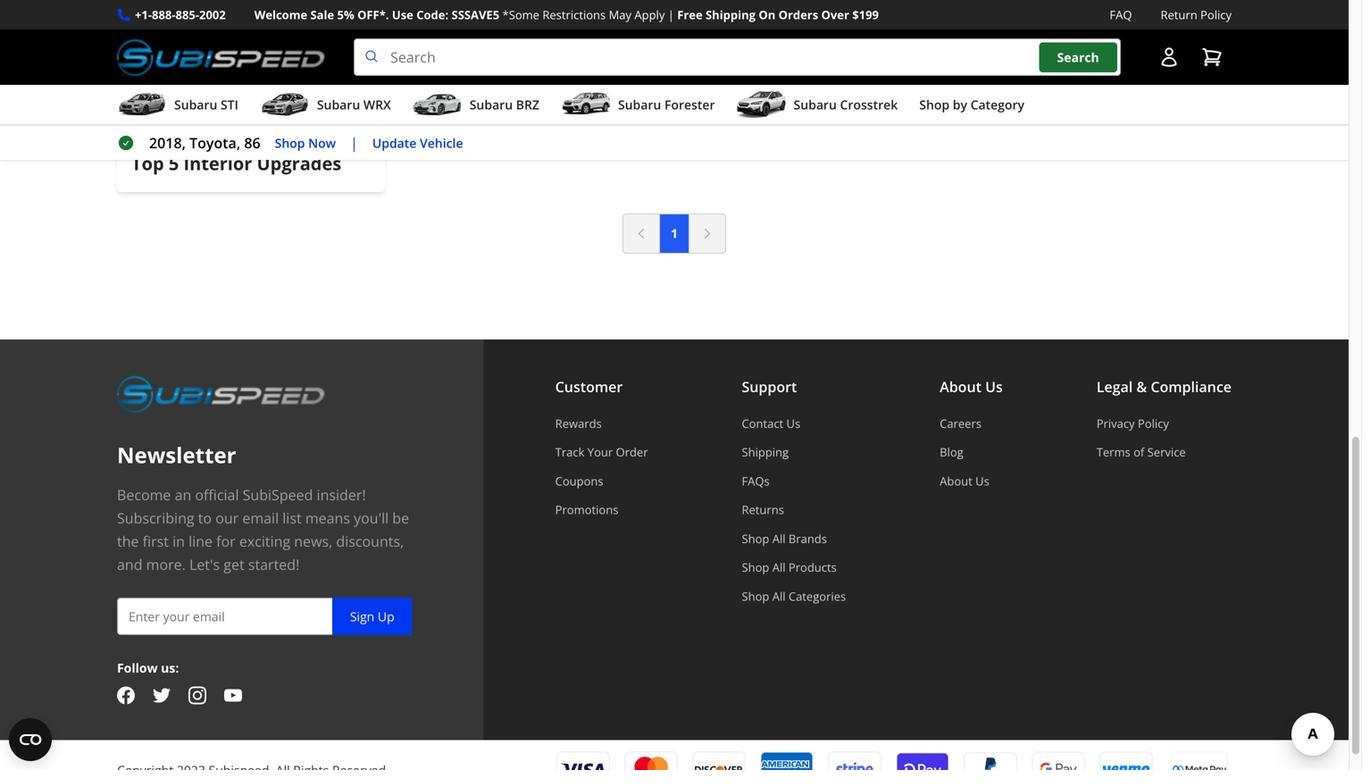 Task type: locate. For each thing, give the bounding box(es) containing it.
all down shop all brands
[[773, 559, 786, 575]]

subaru right a subaru crosstrek thumbnail image
[[794, 96, 837, 113]]

about us up careers link
[[940, 377, 1003, 396]]

1 about from the top
[[940, 377, 982, 396]]

subispeed logo image
[[117, 39, 325, 76], [117, 375, 325, 413]]

search
[[1057, 49, 1100, 66]]

1 vertical spatial about us
[[940, 473, 990, 489]]

1 vertical spatial us
[[787, 415, 801, 431]]

facebook logo image
[[117, 687, 135, 704]]

customer
[[555, 377, 623, 396]]

twitter logo image
[[153, 687, 171, 704]]

shop all products
[[742, 559, 837, 575]]

0 vertical spatial subispeed logo image
[[117, 39, 325, 76]]

about
[[940, 377, 982, 396], [940, 473, 973, 489]]

restrictions
[[543, 7, 606, 23]]

2 vertical spatial us
[[976, 473, 990, 489]]

all down the shop all products
[[773, 588, 786, 604]]

shop all products link
[[742, 559, 846, 575]]

subaru left brz
[[470, 96, 513, 113]]

shop all categories link
[[742, 588, 846, 604]]

of
[[1134, 444, 1145, 460]]

email
[[242, 508, 279, 527]]

shipping
[[706, 7, 756, 23], [742, 444, 789, 460]]

shop left by
[[920, 96, 950, 113]]

sign up button
[[332, 598, 412, 635]]

a subaru forester thumbnail image image
[[561, 91, 611, 118]]

3 subaru from the left
[[470, 96, 513, 113]]

now
[[308, 134, 336, 151]]

1 vertical spatial subispeed logo image
[[117, 375, 325, 413]]

rewards link
[[555, 415, 648, 431]]

faqs
[[742, 473, 770, 489]]

sale
[[310, 7, 334, 23]]

follow us:
[[117, 659, 179, 676]]

return
[[1161, 7, 1198, 23]]

subaru left the sti
[[174, 96, 217, 113]]

1 vertical spatial |
[[350, 133, 358, 152]]

shipping link
[[742, 444, 846, 460]]

line
[[189, 531, 213, 551]]

shop now
[[275, 134, 336, 151]]

2 vertical spatial all
[[773, 588, 786, 604]]

1 horizontal spatial |
[[668, 7, 674, 23]]

1 vertical spatial policy
[[1138, 415, 1169, 431]]

first
[[143, 531, 169, 551]]

us up careers link
[[986, 377, 1003, 396]]

code:
[[417, 7, 449, 23]]

1
[[671, 225, 678, 242]]

| left free
[[668, 7, 674, 23]]

1 vertical spatial all
[[773, 559, 786, 575]]

subscribing
[[117, 508, 194, 527]]

subaru
[[174, 96, 217, 113], [317, 96, 360, 113], [470, 96, 513, 113], [618, 96, 661, 113], [794, 96, 837, 113]]

shop down returns
[[742, 531, 770, 547]]

1 horizontal spatial policy
[[1201, 7, 1232, 23]]

1 subaru from the left
[[174, 96, 217, 113]]

0 vertical spatial about
[[940, 377, 982, 396]]

us down blog link
[[976, 473, 990, 489]]

news,
[[294, 531, 333, 551]]

legal
[[1097, 377, 1133, 396]]

apply
[[635, 7, 665, 23]]

may
[[609, 7, 632, 23]]

jeff
[[207, 131, 225, 147]]

shop down shop all brands
[[742, 559, 770, 575]]

subispeed logo image down 2002
[[117, 39, 325, 76]]

0 vertical spatial about us
[[940, 377, 1003, 396]]

2 about us from the top
[[940, 473, 990, 489]]

shop inside "dropdown button"
[[920, 96, 950, 113]]

0 horizontal spatial policy
[[1138, 415, 1169, 431]]

subaru left the wrx
[[317, 96, 360, 113]]

crosstrek
[[840, 96, 898, 113]]

shop left now
[[275, 134, 305, 151]]

returns link
[[742, 502, 846, 518]]

888-
[[152, 7, 176, 23]]

started!
[[248, 555, 300, 574]]

policy
[[1201, 7, 1232, 23], [1138, 415, 1169, 431]]

1 vertical spatial about
[[940, 473, 973, 489]]

shop for shop all categories
[[742, 588, 770, 604]]

0 vertical spatial all
[[773, 531, 786, 547]]

about us link
[[940, 473, 1003, 489]]

interior
[[184, 151, 252, 175]]

2018,
[[149, 133, 186, 152]]

us for about us link
[[976, 473, 990, 489]]

policy up "terms of service" link
[[1138, 415, 1169, 431]]

shop for shop all brands
[[742, 531, 770, 547]]

0 vertical spatial policy
[[1201, 7, 1232, 23]]

about us down blog link
[[940, 473, 990, 489]]

search button
[[1040, 42, 1117, 72]]

-
[[201, 131, 204, 147]]

subaru inside "dropdown button"
[[794, 96, 837, 113]]

official
[[195, 485, 239, 504]]

2 subaru from the left
[[317, 96, 360, 113]]

3 all from the top
[[773, 588, 786, 604]]

rewards
[[555, 415, 602, 431]]

$199
[[853, 7, 879, 23]]

5 subaru from the left
[[794, 96, 837, 113]]

venmo image
[[1100, 751, 1153, 770]]

careers link
[[940, 415, 1003, 431]]

categories
[[789, 588, 846, 604]]

shop down the shop all products
[[742, 588, 770, 604]]

2023
[[171, 131, 198, 147]]

2 all from the top
[[773, 559, 786, 575]]

subaru for subaru crosstrek
[[794, 96, 837, 113]]

shop by category button
[[920, 89, 1025, 124]]

brz
[[516, 96, 540, 113]]

on
[[759, 7, 776, 23]]

subispeed logo image up newsletter
[[117, 375, 325, 413]]

subaru left forester at top
[[618, 96, 661, 113]]

insider!
[[317, 485, 366, 504]]

shipping down contact
[[742, 444, 789, 460]]

all left "brands"
[[773, 531, 786, 547]]

policy right return
[[1201, 7, 1232, 23]]

discover image
[[692, 752, 746, 770]]

a subaru sti thumbnail image image
[[117, 91, 167, 118]]

by
[[953, 96, 968, 113]]

blog
[[940, 444, 964, 460]]

promotions
[[555, 502, 619, 518]]

all
[[773, 531, 786, 547], [773, 559, 786, 575], [773, 588, 786, 604]]

1 all from the top
[[773, 531, 786, 547]]

over
[[822, 7, 850, 23]]

order
[[616, 444, 648, 460]]

become
[[117, 485, 171, 504]]

wrx
[[364, 96, 391, 113]]

2 subispeed logo image from the top
[[117, 375, 325, 413]]

us for contact us link on the right bottom
[[787, 415, 801, 431]]

privacy policy link
[[1097, 415, 1232, 431]]

shipping left the on
[[706, 7, 756, 23]]

4 subaru from the left
[[618, 96, 661, 113]]

shop
[[920, 96, 950, 113], [275, 134, 305, 151], [742, 531, 770, 547], [742, 559, 770, 575], [742, 588, 770, 604]]

subaru forester
[[618, 96, 715, 113]]

2 about from the top
[[940, 473, 973, 489]]

about down blog
[[940, 473, 973, 489]]

welcome sale 5% off*. use code: sssave5 *some restrictions may apply | free shipping on orders over $199
[[254, 7, 879, 23]]

all for brands
[[773, 531, 786, 547]]

a subaru brz thumbnail image image
[[413, 91, 463, 118]]

subaru sti
[[174, 96, 238, 113]]

vehicle
[[420, 134, 463, 151]]

shoppay image
[[896, 751, 950, 770]]

subaru inside dropdown button
[[618, 96, 661, 113]]

shop by category
[[920, 96, 1025, 113]]

about up careers
[[940, 377, 982, 396]]

legal & compliance
[[1097, 377, 1232, 396]]

policy for return policy
[[1201, 7, 1232, 23]]

us
[[986, 377, 1003, 396], [787, 415, 801, 431], [976, 473, 990, 489]]

us up shipping link
[[787, 415, 801, 431]]

| right now
[[350, 133, 358, 152]]

0 vertical spatial us
[[986, 377, 1003, 396]]

mastercard image
[[625, 752, 678, 770]]



Task type: describe. For each thing, give the bounding box(es) containing it.
get
[[224, 555, 245, 574]]

follow
[[117, 659, 158, 676]]

youtube logo image
[[224, 687, 242, 704]]

brands
[[789, 531, 827, 547]]

and
[[117, 555, 142, 574]]

faq
[[1110, 7, 1132, 23]]

subaru forester button
[[561, 89, 715, 124]]

policy for privacy policy
[[1138, 415, 1169, 431]]

+1-
[[135, 7, 152, 23]]

+1-888-885-2002 link
[[135, 5, 226, 24]]

update vehicle button
[[372, 133, 463, 153]]

subaru brz
[[470, 96, 540, 113]]

upgrades
[[257, 151, 341, 175]]

more.
[[146, 555, 186, 574]]

subaru wrx button
[[260, 89, 391, 124]]

subispeed
[[243, 485, 313, 504]]

subaru for subaru sti
[[174, 96, 217, 113]]

top
[[131, 151, 164, 175]]

terms of service link
[[1097, 444, 1232, 460]]

search input field
[[354, 39, 1121, 76]]

stripe image
[[828, 752, 882, 770]]

subaru brz button
[[413, 89, 540, 124]]

subaru for subaru brz
[[470, 96, 513, 113]]

means
[[305, 508, 350, 527]]

in
[[173, 531, 185, 551]]

discounts,
[[336, 531, 404, 551]]

amex image
[[760, 752, 814, 770]]

our
[[216, 508, 239, 527]]

subaru wrx
[[317, 96, 391, 113]]

let's
[[189, 555, 220, 574]]

instagram logo image
[[189, 687, 206, 704]]

coupons link
[[555, 473, 648, 489]]

toyota,
[[190, 133, 241, 152]]

shop for shop all products
[[742, 559, 770, 575]]

you'll
[[354, 508, 389, 527]]

willis
[[228, 131, 256, 147]]

off*.
[[357, 7, 389, 23]]

welcome
[[254, 7, 307, 23]]

paypal image
[[964, 751, 1018, 770]]

button image
[[1159, 47, 1180, 68]]

become an official subispeed insider! subscribing to our email list means you'll be the first in line for exciting news, discounts, and more. let's get started!
[[117, 485, 409, 574]]

forester
[[665, 96, 715, 113]]

support
[[742, 377, 797, 396]]

0 vertical spatial |
[[668, 7, 674, 23]]

use
[[392, 7, 414, 23]]

&
[[1137, 377, 1147, 396]]

sign up
[[350, 608, 395, 625]]

a subaru wrx thumbnail image image
[[260, 91, 310, 118]]

the
[[117, 531, 139, 551]]

*some
[[503, 7, 540, 23]]

contact us link
[[742, 415, 846, 431]]

metapay image
[[1173, 766, 1227, 770]]

subaru for subaru wrx
[[317, 96, 360, 113]]

Enter your email text field
[[117, 598, 412, 635]]

86
[[244, 133, 261, 152]]

885-
[[176, 7, 199, 23]]

all for products
[[773, 559, 786, 575]]

faqs link
[[742, 473, 846, 489]]

careers
[[940, 415, 982, 431]]

visa image
[[557, 752, 610, 770]]

1 subispeed logo image from the top
[[117, 39, 325, 76]]

a subaru crosstrek thumbnail image image
[[737, 91, 787, 118]]

fallback image - no image provided image
[[131, 0, 371, 108]]

shop all categories
[[742, 588, 846, 604]]

shop for shop now
[[275, 134, 305, 151]]

update
[[372, 134, 417, 151]]

shop all brands
[[742, 531, 827, 547]]

orders
[[779, 7, 819, 23]]

sti
[[221, 96, 238, 113]]

all for categories
[[773, 588, 786, 604]]

30
[[131, 131, 145, 147]]

privacy
[[1097, 415, 1135, 431]]

promotions link
[[555, 502, 648, 518]]

1 vertical spatial shipping
[[742, 444, 789, 460]]

returns
[[742, 502, 784, 518]]

1 link
[[659, 213, 690, 254]]

return policy
[[1161, 7, 1232, 23]]

terms of service
[[1097, 444, 1186, 460]]

30 jun 2023 - jeff willis top 5 interior upgrades
[[131, 131, 341, 175]]

shop all brands link
[[742, 531, 846, 547]]

open widget image
[[9, 718, 52, 761]]

1 about us from the top
[[940, 377, 1003, 396]]

for
[[216, 531, 236, 551]]

track
[[555, 444, 585, 460]]

subaru crosstrek
[[794, 96, 898, 113]]

products
[[789, 559, 837, 575]]

free
[[677, 7, 703, 23]]

up
[[378, 608, 395, 625]]

list
[[283, 508, 302, 527]]

2002
[[199, 7, 226, 23]]

googlepay image
[[1032, 751, 1086, 770]]

service
[[1148, 444, 1186, 460]]

return policy link
[[1161, 5, 1232, 24]]

an
[[175, 485, 191, 504]]

shop for shop by category
[[920, 96, 950, 113]]

privacy policy
[[1097, 415, 1169, 431]]

0 horizontal spatial |
[[350, 133, 358, 152]]

subaru for subaru forester
[[618, 96, 661, 113]]

0 vertical spatial shipping
[[706, 7, 756, 23]]

your
[[588, 444, 613, 460]]

jun
[[148, 131, 168, 147]]



Task type: vqa. For each thing, say whether or not it's contained in the screenshot.
THE SELECT YEAR button
no



